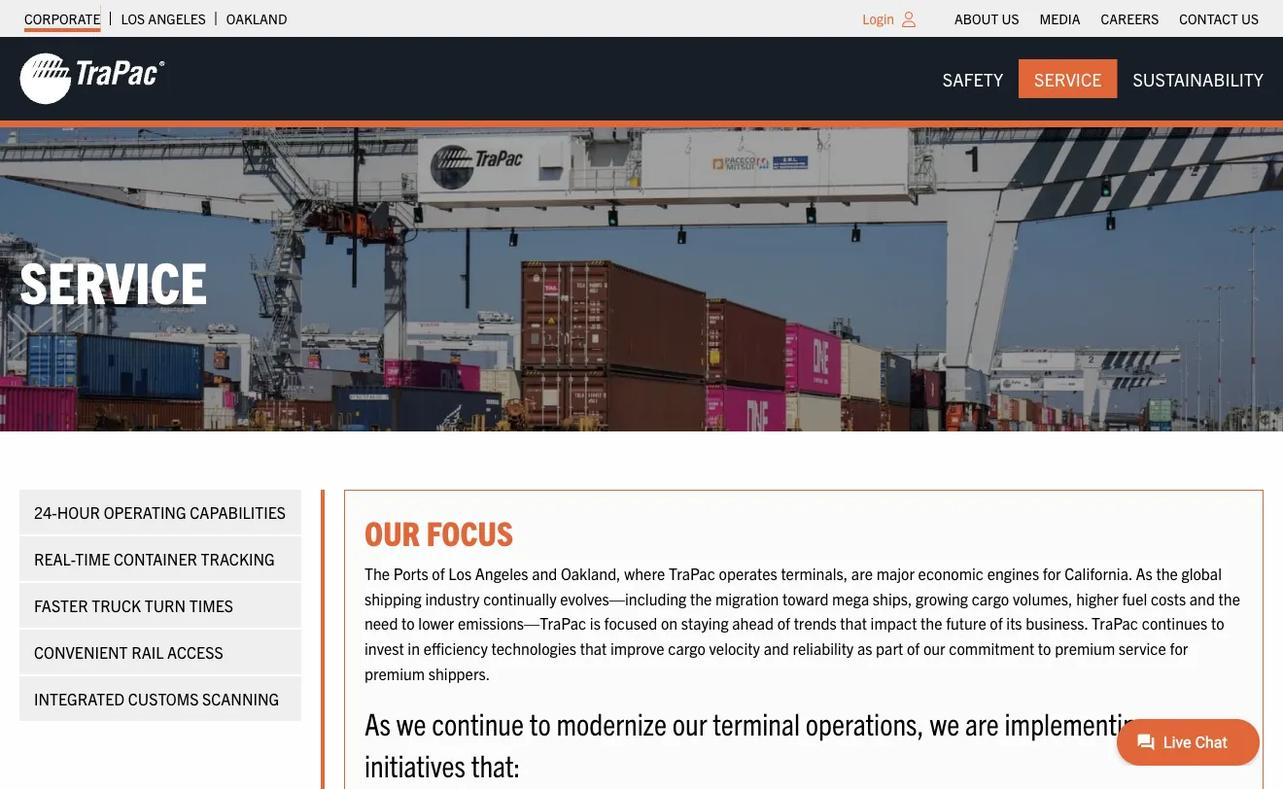 Task type: vqa. For each thing, say whether or not it's contained in the screenshot.
TraPac
yes



Task type: locate. For each thing, give the bounding box(es) containing it.
0 vertical spatial trapac
[[669, 564, 716, 583]]

1 horizontal spatial we
[[930, 703, 960, 741]]

reliability
[[793, 639, 854, 658]]

angeles inside 'the ports of los angeles and oakland, where trapac operates terminals, are major economic engines for california. as the global shipping industry continually evolves—including the migration toward mega ships, growing cargo volumes, higher fuel costs and the need to lower emissions—trapac is focused on staying ahead of trends that impact the future of its business. trapac continues to invest in efficiency technologies that improve cargo velocity and reliability as part of our commitment to premium service for premium shippers.'
[[475, 564, 528, 583]]

us for about us
[[1002, 10, 1020, 27]]

1 horizontal spatial los
[[449, 564, 472, 583]]

to right continues
[[1212, 614, 1225, 633]]

we
[[397, 703, 426, 741], [930, 703, 960, 741]]

1 horizontal spatial and
[[764, 639, 789, 658]]

2 horizontal spatial and
[[1190, 589, 1215, 608]]

premium down the invest
[[365, 663, 425, 683]]

1 horizontal spatial are
[[966, 703, 999, 741]]

our left terminal
[[673, 703, 707, 741]]

us right contact
[[1242, 10, 1259, 27]]

real-time container tracking link
[[19, 537, 301, 582]]

1 vertical spatial service
[[19, 244, 208, 315]]

for
[[1043, 564, 1062, 583], [1170, 639, 1189, 658]]

2 vertical spatial and
[[764, 639, 789, 658]]

are up mega at the bottom right of page
[[852, 564, 873, 583]]

0 horizontal spatial and
[[532, 564, 557, 583]]

and down the ahead
[[764, 639, 789, 658]]

business.
[[1026, 614, 1089, 633]]

1 us from the left
[[1002, 10, 1020, 27]]

1 horizontal spatial us
[[1242, 10, 1259, 27]]

industry
[[425, 589, 480, 608]]

of
[[432, 564, 445, 583], [778, 614, 791, 633], [990, 614, 1003, 633], [907, 639, 920, 658]]

contact us
[[1180, 10, 1259, 27]]

convenient rail access
[[34, 643, 223, 662]]

0 horizontal spatial cargo
[[668, 639, 706, 658]]

0 vertical spatial our
[[924, 639, 946, 658]]

need
[[365, 614, 398, 633]]

and up continually
[[532, 564, 557, 583]]

1 vertical spatial cargo
[[668, 639, 706, 658]]

0 vertical spatial angeles
[[148, 10, 206, 27]]

economic
[[919, 564, 984, 583]]

0 vertical spatial and
[[532, 564, 557, 583]]

0 horizontal spatial that
[[580, 639, 607, 658]]

los
[[121, 10, 145, 27], [449, 564, 472, 583]]

1 horizontal spatial trapac
[[1092, 614, 1139, 633]]

we right operations,
[[930, 703, 960, 741]]

on
[[661, 614, 678, 633]]

of left the its
[[990, 614, 1003, 633]]

us right about
[[1002, 10, 1020, 27]]

angeles
[[148, 10, 206, 27], [475, 564, 528, 583]]

1 vertical spatial our
[[673, 703, 707, 741]]

as inside 'the ports of los angeles and oakland, where trapac operates terminals, are major economic engines for california. as the global shipping industry continually evolves—including the migration toward mega ships, growing cargo volumes, higher fuel costs and the need to lower emissions—trapac is focused on staying ahead of trends that impact the future of its business. trapac continues to invest in efficiency technologies that improve cargo velocity and reliability as part of our commitment to premium service for premium shippers.'
[[1136, 564, 1153, 583]]

service menu item
[[1019, 59, 1118, 98]]

the up the staying
[[690, 589, 712, 608]]

los right corporate link
[[121, 10, 145, 27]]

angeles up continually
[[475, 564, 528, 583]]

0 vertical spatial as
[[1136, 564, 1153, 583]]

scanning
[[202, 690, 279, 709]]

of right the ahead
[[778, 614, 791, 633]]

the
[[1157, 564, 1178, 583], [690, 589, 712, 608], [1219, 589, 1241, 608], [921, 614, 943, 633]]

1 horizontal spatial as
[[1136, 564, 1153, 583]]

0 vertical spatial service
[[1035, 68, 1102, 89]]

operates
[[719, 564, 778, 583]]

trapac
[[669, 564, 716, 583], [1092, 614, 1139, 633]]

1 horizontal spatial for
[[1170, 639, 1189, 658]]

and down global
[[1190, 589, 1215, 608]]

the down global
[[1219, 589, 1241, 608]]

faster truck turn times
[[34, 596, 233, 616]]

turn
[[145, 596, 186, 616]]

0 vertical spatial los
[[121, 10, 145, 27]]

for up volumes,
[[1043, 564, 1062, 583]]

to right continue at bottom
[[530, 703, 551, 741]]

1 horizontal spatial cargo
[[972, 589, 1010, 608]]

oakland link
[[226, 5, 287, 32]]

service
[[1035, 68, 1102, 89], [19, 244, 208, 315]]

about us link
[[955, 5, 1020, 32]]

major
[[877, 564, 915, 583]]

corporate link
[[24, 5, 101, 32]]

menu bar up service link
[[945, 5, 1270, 32]]

angeles left oakland link
[[148, 10, 206, 27]]

convenient rail access link
[[19, 630, 301, 675]]

1 vertical spatial menu bar
[[928, 59, 1280, 98]]

california.
[[1065, 564, 1133, 583]]

for down continues
[[1170, 639, 1189, 658]]

integrated customs scanning
[[34, 690, 279, 709]]

menu bar
[[945, 5, 1270, 32], [928, 59, 1280, 98]]

0 vertical spatial menu bar
[[945, 5, 1270, 32]]

costs
[[1151, 589, 1187, 608]]

2 us from the left
[[1242, 10, 1259, 27]]

1 vertical spatial for
[[1170, 639, 1189, 658]]

0 horizontal spatial angeles
[[148, 10, 206, 27]]

0 horizontal spatial us
[[1002, 10, 1020, 27]]

0 horizontal spatial we
[[397, 703, 426, 741]]

mega
[[833, 589, 870, 608]]

as
[[1136, 564, 1153, 583], [365, 703, 391, 741]]

1 we from the left
[[397, 703, 426, 741]]

careers
[[1101, 10, 1159, 27]]

modernize
[[557, 703, 667, 741]]

0 horizontal spatial service
[[19, 244, 208, 315]]

as up 'fuel'
[[1136, 564, 1153, 583]]

oakland
[[226, 10, 287, 27]]

0 horizontal spatial our
[[673, 703, 707, 741]]

service inside menu item
[[1035, 68, 1102, 89]]

are
[[852, 564, 873, 583], [966, 703, 999, 741]]

1 vertical spatial los
[[449, 564, 472, 583]]

our right part
[[924, 639, 946, 658]]

0 horizontal spatial are
[[852, 564, 873, 583]]

impact
[[871, 614, 917, 633]]

angeles inside los angeles link
[[148, 10, 206, 27]]

0 horizontal spatial for
[[1043, 564, 1062, 583]]

the down growing
[[921, 614, 943, 633]]

are down commitment at the right
[[966, 703, 999, 741]]

los inside 'the ports of los angeles and oakland, where trapac operates terminals, are major economic engines for california. as the global shipping industry continually evolves—including the migration toward mega ships, growing cargo volumes, higher fuel costs and the need to lower emissions—trapac is focused on staying ahead of trends that impact the future of its business. trapac continues to invest in efficiency technologies that improve cargo velocity and reliability as part of our commitment to premium service for premium shippers.'
[[449, 564, 472, 583]]

media
[[1040, 10, 1081, 27]]

we up the initiatives
[[397, 703, 426, 741]]

toward
[[783, 589, 829, 608]]

1 horizontal spatial angeles
[[475, 564, 528, 583]]

login link
[[863, 10, 895, 27]]

cargo
[[972, 589, 1010, 608], [668, 639, 706, 658]]

is
[[590, 614, 601, 633]]

us inside about us link
[[1002, 10, 1020, 27]]

menu bar containing about us
[[945, 5, 1270, 32]]

menu bar down 'careers' link
[[928, 59, 1280, 98]]

that down mega at the bottom right of page
[[841, 614, 867, 633]]

as up the initiatives
[[365, 703, 391, 741]]

initiatives
[[365, 746, 466, 784]]

2 we from the left
[[930, 703, 960, 741]]

continue
[[432, 703, 524, 741]]

operating
[[104, 503, 186, 522]]

cargo down on
[[668, 639, 706, 658]]

premium down business.
[[1055, 639, 1116, 658]]

1 horizontal spatial premium
[[1055, 639, 1116, 658]]

media link
[[1040, 5, 1081, 32]]

0 horizontal spatial premium
[[365, 663, 425, 683]]

1 horizontal spatial our
[[924, 639, 946, 658]]

cargo down engines
[[972, 589, 1010, 608]]

1 vertical spatial are
[[966, 703, 999, 741]]

safety
[[943, 68, 1004, 89]]

our focus
[[365, 511, 513, 553]]

time
[[75, 550, 110, 569]]

0 horizontal spatial as
[[365, 703, 391, 741]]

rail
[[131, 643, 164, 662]]

emissions—trapac
[[458, 614, 587, 633]]

access
[[167, 643, 223, 662]]

corporate image
[[19, 52, 165, 106]]

0 vertical spatial premium
[[1055, 639, 1116, 658]]

that down is
[[580, 639, 607, 658]]

fuel
[[1123, 589, 1148, 608]]

as
[[858, 639, 873, 658]]

menu bar containing safety
[[928, 59, 1280, 98]]

1 vertical spatial angeles
[[475, 564, 528, 583]]

1 vertical spatial that
[[580, 639, 607, 658]]

1 horizontal spatial service
[[1035, 68, 1102, 89]]

the up the costs
[[1157, 564, 1178, 583]]

1 vertical spatial and
[[1190, 589, 1215, 608]]

us
[[1002, 10, 1020, 27], [1242, 10, 1259, 27]]

0 vertical spatial are
[[852, 564, 873, 583]]

trapac right where
[[669, 564, 716, 583]]

service link
[[1019, 59, 1118, 98]]

real-time container tracking
[[34, 550, 275, 569]]

trapac down higher at the right
[[1092, 614, 1139, 633]]

velocity
[[709, 639, 760, 658]]

1 horizontal spatial that
[[841, 614, 867, 633]]

0 vertical spatial that
[[841, 614, 867, 633]]

1 vertical spatial as
[[365, 703, 391, 741]]

oakland,
[[561, 564, 621, 583]]

los up the industry
[[449, 564, 472, 583]]

us inside contact us 'link'
[[1242, 10, 1259, 27]]

customs
[[128, 690, 199, 709]]

part
[[876, 639, 904, 658]]

and
[[532, 564, 557, 583], [1190, 589, 1215, 608], [764, 639, 789, 658]]

real-
[[34, 550, 75, 569]]

ships,
[[873, 589, 913, 608]]



Task type: describe. For each thing, give the bounding box(es) containing it.
24-
[[34, 503, 57, 522]]

sustainability link
[[1118, 59, 1280, 98]]

tracking
[[201, 550, 275, 569]]

staying
[[682, 614, 729, 633]]

capabilities
[[190, 503, 286, 522]]

login
[[863, 10, 895, 27]]

our inside 'the ports of los angeles and oakland, where trapac operates terminals, are major economic engines for california. as the global shipping industry continually evolves—including the migration toward mega ships, growing cargo volumes, higher fuel costs and the need to lower emissions—trapac is focused on staying ahead of trends that impact the future of its business. trapac continues to invest in efficiency technologies that improve cargo velocity and reliability as part of our commitment to premium service for premium shippers.'
[[924, 639, 946, 658]]

ports
[[394, 564, 429, 583]]

corporate
[[24, 10, 101, 27]]

evolves—including
[[560, 589, 687, 608]]

to up in
[[402, 614, 415, 633]]

0 horizontal spatial los
[[121, 10, 145, 27]]

0 vertical spatial for
[[1043, 564, 1062, 583]]

focused
[[604, 614, 658, 633]]

faster
[[34, 596, 88, 616]]

1 vertical spatial trapac
[[1092, 614, 1139, 633]]

continues
[[1142, 614, 1208, 633]]

global
[[1182, 564, 1222, 583]]

contact us link
[[1180, 5, 1259, 32]]

0 horizontal spatial trapac
[[669, 564, 716, 583]]

shippers.
[[429, 663, 490, 683]]

about us
[[955, 10, 1020, 27]]

technologies
[[492, 639, 577, 658]]

our
[[365, 511, 420, 553]]

times
[[189, 596, 233, 616]]

safety link
[[928, 59, 1019, 98]]

shipping
[[365, 589, 422, 608]]

convenient
[[34, 643, 128, 662]]

migration
[[716, 589, 779, 608]]

commitment
[[949, 639, 1035, 658]]

lower
[[418, 614, 454, 633]]

continually
[[483, 589, 557, 608]]

efficiency
[[424, 639, 488, 658]]

careers link
[[1101, 5, 1159, 32]]

terminal
[[713, 703, 800, 741]]

future
[[946, 614, 987, 633]]

los angeles
[[121, 10, 206, 27]]

improve
[[611, 639, 665, 658]]

us for contact us
[[1242, 10, 1259, 27]]

higher
[[1077, 589, 1119, 608]]

contact
[[1180, 10, 1239, 27]]

invest
[[365, 639, 404, 658]]

trends
[[794, 614, 837, 633]]

service
[[1119, 639, 1167, 658]]

sustainability
[[1133, 68, 1264, 89]]

as inside as we continue to modernize our terminal operations, we are implementing initiatives that:
[[365, 703, 391, 741]]

faster truck turn times link
[[19, 584, 301, 628]]

in
[[408, 639, 420, 658]]

of right part
[[907, 639, 920, 658]]

our inside as we continue to modernize our terminal operations, we are implementing initiatives that:
[[673, 703, 707, 741]]

24-hour operating capabilities
[[34, 503, 286, 522]]

los angeles link
[[121, 5, 206, 32]]

implementing
[[1005, 703, 1149, 741]]

volumes,
[[1013, 589, 1073, 608]]

the
[[365, 564, 390, 583]]

integrated customs scanning link
[[19, 677, 301, 722]]

24-hour operating capabilities link
[[19, 490, 301, 535]]

light image
[[902, 12, 916, 27]]

to inside as we continue to modernize our terminal operations, we are implementing initiatives that:
[[530, 703, 551, 741]]

engines
[[988, 564, 1040, 583]]

operations,
[[806, 703, 925, 741]]

to down business.
[[1038, 639, 1052, 658]]

0 vertical spatial cargo
[[972, 589, 1010, 608]]

its
[[1007, 614, 1023, 633]]

growing
[[916, 589, 969, 608]]

are inside as we continue to modernize our terminal operations, we are implementing initiatives that:
[[966, 703, 999, 741]]

as we continue to modernize our terminal operations, we are implementing initiatives that:
[[365, 703, 1149, 784]]

1 vertical spatial premium
[[365, 663, 425, 683]]

the ports of los angeles and oakland, where trapac operates terminals, are major economic engines for california. as the global shipping industry continually evolves—including the migration toward mega ships, growing cargo volumes, higher fuel costs and the need to lower emissions—trapac is focused on staying ahead of trends that impact the future of its business. trapac continues to invest in efficiency technologies that improve cargo velocity and reliability as part of our commitment to premium service for premium shippers.
[[365, 564, 1241, 683]]

integrated
[[34, 690, 125, 709]]

truck
[[92, 596, 141, 616]]

focus
[[427, 511, 513, 553]]

ahead
[[733, 614, 774, 633]]

container
[[114, 550, 197, 569]]

that:
[[471, 746, 521, 784]]

are inside 'the ports of los angeles and oakland, where trapac operates terminals, are major economic engines for california. as the global shipping industry continually evolves—including the migration toward mega ships, growing cargo volumes, higher fuel costs and the need to lower emissions—trapac is focused on staying ahead of trends that impact the future of its business. trapac continues to invest in efficiency technologies that improve cargo velocity and reliability as part of our commitment to premium service for premium shippers.'
[[852, 564, 873, 583]]

of right ports
[[432, 564, 445, 583]]



